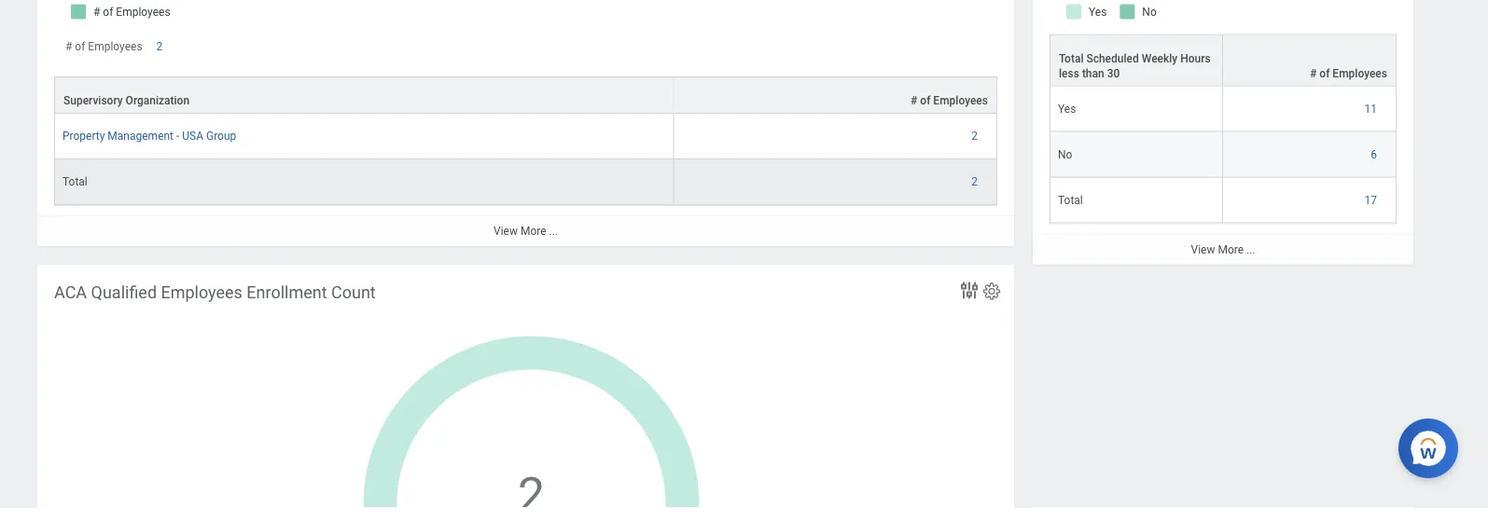Task type: describe. For each thing, give the bounding box(es) containing it.
view more ... link for 2
[[37, 215, 1014, 246]]

no
[[1058, 148, 1073, 161]]

6
[[1371, 148, 1377, 161]]

2 vertical spatial 2
[[972, 175, 978, 188]]

of for 11
[[1320, 67, 1330, 80]]

... for 2
[[549, 225, 558, 238]]

property management - usa group
[[63, 130, 236, 143]]

organization
[[126, 94, 190, 107]]

row containing total scheduled weekly hours less than 30
[[1050, 34, 1397, 86]]

view more ... link for 6
[[1033, 234, 1414, 265]]

enrollment
[[247, 283, 327, 302]]

# of employees button for 2
[[674, 77, 997, 113]]

usa
[[182, 130, 203, 143]]

total for total scheduled weekly hours less than 30
[[1059, 52, 1084, 65]]

aca
[[54, 283, 87, 302]]

management
[[108, 130, 174, 143]]

0 vertical spatial 2 button
[[156, 39, 165, 54]]

row containing yes
[[1050, 86, 1397, 132]]

view for 2
[[494, 225, 518, 238]]

0 vertical spatial # of employees
[[65, 40, 142, 53]]

# for 2
[[911, 94, 918, 107]]

part-time employees working more than federal full-time standard element
[[37, 0, 1014, 246]]

hours
[[1181, 52, 1211, 65]]

of for 2
[[920, 94, 931, 107]]

2 vertical spatial 2 button
[[972, 174, 981, 189]]

row containing property management - usa group
[[54, 114, 998, 159]]

aca qualified employees enrollment count element
[[37, 265, 1014, 509]]

more for 2
[[521, 225, 546, 238]]

part-time employees for aca element
[[1033, 0, 1414, 265]]

total scheduled weekly hours less than 30 column header
[[1050, 34, 1223, 86]]

0 horizontal spatial #
[[65, 40, 72, 53]]

2 vertical spatial total
[[1058, 194, 1083, 207]]

11 button
[[1365, 101, 1380, 116]]

qualified
[[91, 283, 157, 302]]

0 vertical spatial of
[[75, 40, 85, 53]]



Task type: locate. For each thing, give the bounding box(es) containing it.
0 vertical spatial 2
[[156, 40, 163, 53]]

0 vertical spatial ...
[[549, 225, 558, 238]]

# of employees button
[[1223, 35, 1396, 86], [674, 77, 997, 113]]

total inside total scheduled weekly hours less than 30
[[1059, 52, 1084, 65]]

0 vertical spatial view
[[494, 225, 518, 238]]

2
[[156, 40, 163, 53], [972, 130, 978, 143], [972, 175, 978, 188]]

2 horizontal spatial of
[[1320, 67, 1330, 80]]

more inside part-time employees for aca element
[[1218, 243, 1244, 256]]

1 horizontal spatial # of employees
[[911, 94, 988, 107]]

group
[[206, 130, 236, 143]]

total scheduled weekly hours less than 30
[[1059, 52, 1211, 80]]

property
[[63, 130, 105, 143]]

configure and view chart data image
[[958, 280, 981, 302]]

2 horizontal spatial # of employees
[[1310, 67, 1388, 80]]

property management - usa group link
[[63, 126, 236, 143]]

# of employees button inside part-time employees for aca element
[[1223, 35, 1396, 86]]

0 horizontal spatial view
[[494, 225, 518, 238]]

17
[[1365, 194, 1377, 207]]

1 horizontal spatial view more ...
[[1191, 243, 1256, 256]]

weekly
[[1142, 52, 1178, 65]]

0 horizontal spatial # of employees
[[65, 40, 142, 53]]

view more ... for 2
[[494, 225, 558, 238]]

supervisory
[[63, 94, 123, 107]]

# of employees inside part-time employees for aca element
[[1310, 67, 1388, 80]]

row
[[1050, 34, 1397, 86], [54, 76, 998, 114], [1050, 86, 1397, 132], [54, 114, 998, 159], [1050, 132, 1397, 178], [54, 159, 998, 205], [1050, 178, 1397, 224]]

1 horizontal spatial # of employees button
[[1223, 35, 1396, 86]]

count
[[331, 283, 376, 302]]

6 button
[[1371, 147, 1380, 162]]

0 vertical spatial more
[[521, 225, 546, 238]]

view for 6
[[1191, 243, 1215, 256]]

total scheduled weekly hours less than 30 button
[[1051, 35, 1223, 86]]

view inside part-time employees for aca element
[[1191, 243, 1215, 256]]

configure aca qualified employees enrollment count image
[[982, 281, 1002, 302]]

1 horizontal spatial view more ... link
[[1033, 234, 1414, 265]]

0 horizontal spatial more
[[521, 225, 546, 238]]

0 horizontal spatial of
[[75, 40, 85, 53]]

of inside part-time employees for aca element
[[1320, 67, 1330, 80]]

row containing no
[[1050, 132, 1397, 178]]

1 horizontal spatial ...
[[1247, 243, 1256, 256]]

0 vertical spatial #
[[65, 40, 72, 53]]

supervisory organization
[[63, 94, 190, 107]]

total up less
[[1059, 52, 1084, 65]]

... inside part-time employees for aca element
[[1247, 243, 1256, 256]]

view
[[494, 225, 518, 238], [1191, 243, 1215, 256]]

0 horizontal spatial view more ...
[[494, 225, 558, 238]]

total down no
[[1058, 194, 1083, 207]]

0 vertical spatial view more ...
[[494, 225, 558, 238]]

1 horizontal spatial more
[[1218, 243, 1244, 256]]

1 vertical spatial #
[[1310, 67, 1317, 80]]

...
[[549, 225, 558, 238], [1247, 243, 1256, 256]]

2 vertical spatial #
[[911, 94, 918, 107]]

11
[[1365, 102, 1377, 115]]

1 vertical spatial more
[[1218, 243, 1244, 256]]

yes
[[1058, 102, 1076, 115]]

view inside part-time employees working more than federal full-time standard element
[[494, 225, 518, 238]]

1 horizontal spatial #
[[911, 94, 918, 107]]

supervisory organization button
[[55, 77, 673, 113]]

# of employees
[[65, 40, 142, 53], [1310, 67, 1388, 80], [911, 94, 988, 107]]

2 button
[[156, 39, 165, 54], [972, 129, 981, 144], [972, 174, 981, 189]]

employees
[[88, 40, 142, 53], [1333, 67, 1388, 80], [934, 94, 988, 107], [161, 283, 243, 302]]

1 vertical spatial 2
[[972, 130, 978, 143]]

of
[[75, 40, 85, 53], [1320, 67, 1330, 80], [920, 94, 931, 107]]

2 vertical spatial of
[[920, 94, 931, 107]]

total element
[[63, 172, 88, 188]]

scheduled
[[1087, 52, 1139, 65]]

view more ... inside part-time employees working more than federal full-time standard element
[[494, 225, 558, 238]]

2 vertical spatial # of employees
[[911, 94, 988, 107]]

view more ...
[[494, 225, 558, 238], [1191, 243, 1256, 256]]

1 horizontal spatial view
[[1191, 243, 1215, 256]]

total down "property"
[[63, 175, 88, 188]]

... inside part-time employees working more than federal full-time standard element
[[549, 225, 558, 238]]

row containing supervisory organization
[[54, 76, 998, 114]]

1 vertical spatial total
[[63, 175, 88, 188]]

1 horizontal spatial of
[[920, 94, 931, 107]]

#
[[65, 40, 72, 53], [1310, 67, 1317, 80], [911, 94, 918, 107]]

# inside part-time employees for aca element
[[1310, 67, 1317, 80]]

1 vertical spatial 2 button
[[972, 129, 981, 144]]

1 vertical spatial # of employees
[[1310, 67, 1388, 80]]

than
[[1082, 67, 1105, 80]]

0 vertical spatial total
[[1059, 52, 1084, 65]]

30
[[1107, 67, 1120, 80]]

less
[[1059, 67, 1080, 80]]

total
[[1059, 52, 1084, 65], [63, 175, 88, 188], [1058, 194, 1083, 207]]

view more ... link
[[37, 215, 1014, 246], [1033, 234, 1414, 265]]

0 horizontal spatial # of employees button
[[674, 77, 997, 113]]

more for 6
[[1218, 243, 1244, 256]]

0 horizontal spatial ...
[[549, 225, 558, 238]]

0 horizontal spatial view more ... link
[[37, 215, 1014, 246]]

1 vertical spatial view
[[1191, 243, 1215, 256]]

17 button
[[1365, 193, 1380, 208]]

1 vertical spatial view more ...
[[1191, 243, 1256, 256]]

-
[[176, 130, 179, 143]]

# of employees button for 11
[[1223, 35, 1396, 86]]

total inside part-time employees working more than federal full-time standard element
[[63, 175, 88, 188]]

1 vertical spatial ...
[[1247, 243, 1256, 256]]

aca qualified employees enrollment count
[[54, 283, 376, 302]]

... for 6
[[1247, 243, 1256, 256]]

2 horizontal spatial #
[[1310, 67, 1317, 80]]

# of employees for 2
[[911, 94, 988, 107]]

view more ... for 6
[[1191, 243, 1256, 256]]

total for total element
[[63, 175, 88, 188]]

# of employees for 11
[[1310, 67, 1388, 80]]

# for 11
[[1310, 67, 1317, 80]]

more
[[521, 225, 546, 238], [1218, 243, 1244, 256]]

1 vertical spatial of
[[1320, 67, 1330, 80]]

view more ... inside part-time employees for aca element
[[1191, 243, 1256, 256]]



Task type: vqa. For each thing, say whether or not it's contained in the screenshot.
the right ...
yes



